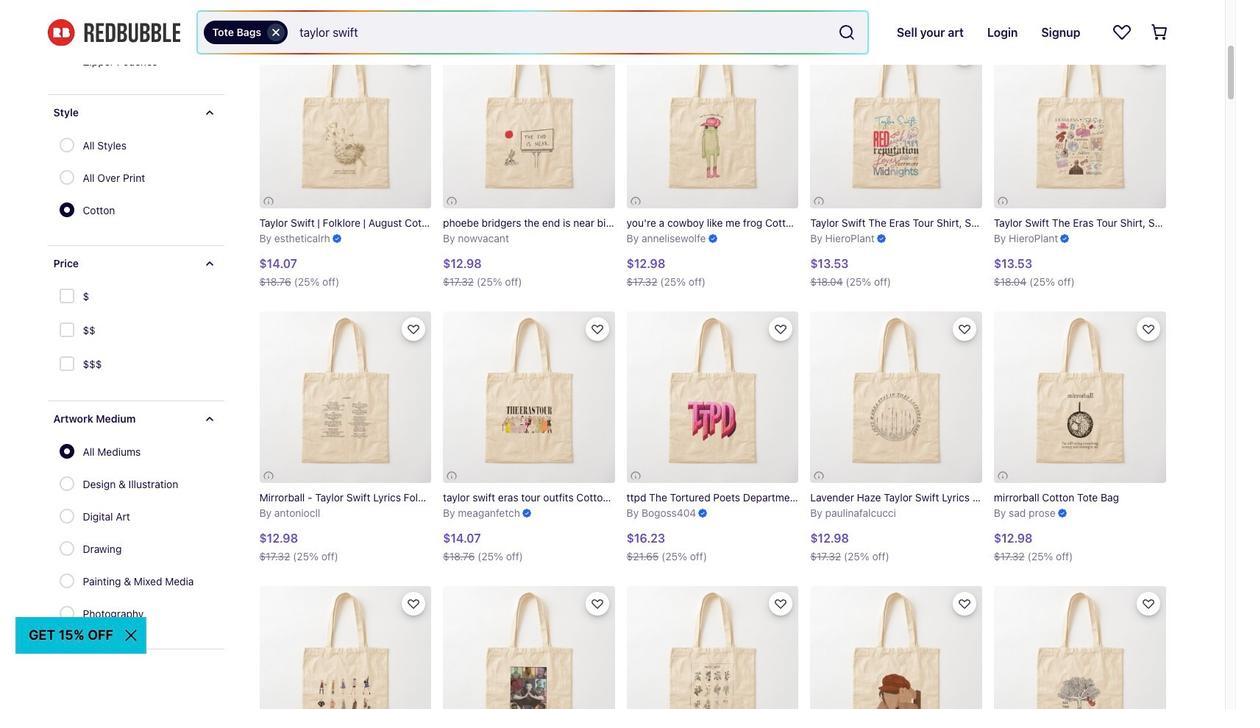 Task type: locate. For each thing, give the bounding box(es) containing it.
artwork medium option group
[[59, 437, 203, 631]]

taylor swift the eras tour shirt, swiftie merch t-shirt,swiftie eras tour,taylor swift fan, vintage gift, ts tshirt cotton tote bag image
[[811, 36, 983, 208], [995, 36, 1167, 208]]

you're a cowboy like me frog cotton tote bag image
[[627, 36, 799, 208]]

None radio
[[59, 170, 74, 185], [59, 202, 74, 217], [59, 541, 74, 556], [59, 170, 74, 185], [59, 202, 74, 217], [59, 541, 74, 556]]

1 taylor swift the eras tour shirt, swiftie merch t-shirt,swiftie eras tour,taylor swift fan, vintage gift, ts tshirt cotton tote bag image from the left
[[811, 36, 983, 208]]

2 taylor swift the eras tour shirt, swiftie merch t-shirt,swiftie eras tour,taylor swift fan, vintage gift, ts tshirt cotton tote bag image from the left
[[995, 36, 1167, 208]]

none checkbox inside price group
[[59, 322, 77, 340]]

None field
[[198, 12, 868, 53]]

the botanical guide of taylor swift music universe (colored's version) cotton tote bag image
[[627, 586, 799, 709]]

1 horizontal spatial taylor swift the eras tour shirt, swiftie merch t-shirt,swiftie eras tour,taylor swift fan, vintage gift, ts tshirt cotton tote bag image
[[995, 36, 1167, 208]]

None checkbox
[[59, 289, 77, 306], [59, 356, 77, 374], [59, 289, 77, 306], [59, 356, 77, 374]]

None checkbox
[[59, 322, 77, 340]]

price group
[[58, 281, 102, 383]]

0 horizontal spatial taylor swift the eras tour shirt, swiftie merch t-shirt,swiftie eras tour,taylor swift fan, vintage gift, ts tshirt cotton tote bag image
[[811, 36, 983, 208]]

None radio
[[59, 138, 74, 152], [59, 444, 74, 459], [59, 476, 74, 491], [59, 509, 74, 524], [59, 574, 74, 588], [59, 138, 74, 152], [59, 444, 74, 459], [59, 476, 74, 491], [59, 509, 74, 524], [59, 574, 74, 588]]



Task type: describe. For each thing, give the bounding box(es) containing it.
ttpd the tortured poets department cotton tote bag image
[[627, 311, 799, 483]]

style option group
[[59, 130, 154, 228]]

mirrorball - taylor swift lyrics folklore cotton tote bag image
[[260, 311, 432, 483]]

lavender haze taylor swift lyrics midnights cotton tote bag image
[[811, 311, 983, 483]]

all too well cotton tote bag image
[[995, 586, 1167, 709]]

Search term search field
[[288, 12, 833, 53]]

taylor swift eras tour outfits  cotton tote bag image
[[443, 311, 615, 483]]

phoebe bridgers the end is near billboard (version 1) cotton tote bag image
[[443, 36, 615, 208]]

taylor through the eras cotton tote bag image
[[260, 586, 432, 709]]

mirrorball cotton tote bag image
[[995, 311, 1167, 483]]

taylor swift red album cotton tote bag image
[[811, 586, 983, 709]]

brennan lee mulligan eras tour cotton tote bag image
[[443, 586, 615, 709]]

taylor swift | folklore | august cotton tote bag image
[[260, 36, 432, 208]]



Task type: vqa. For each thing, say whether or not it's contained in the screenshot.
Brennan Lee Mulligan Eras Tour Cotton Tote Bag image
yes



